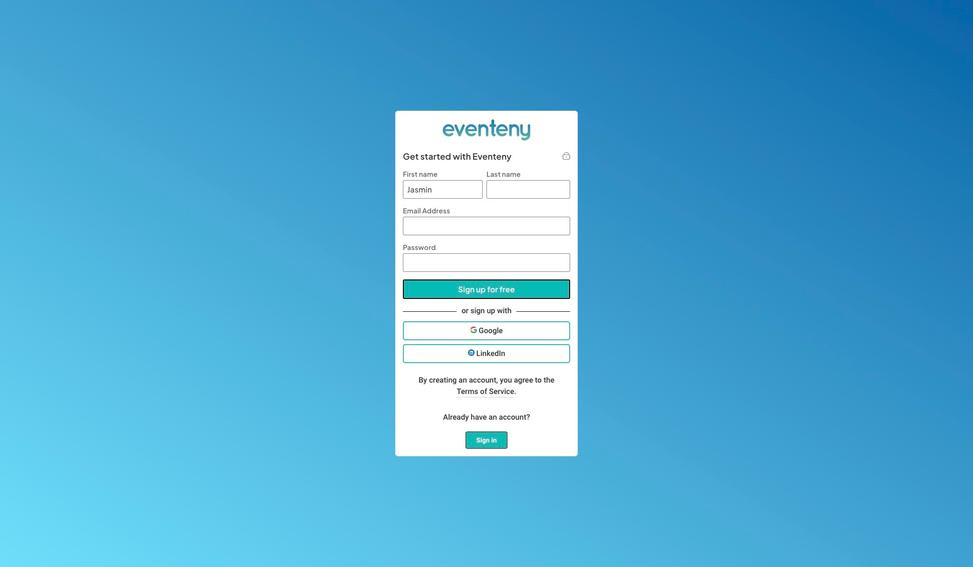 Task type: locate. For each thing, give the bounding box(es) containing it.
None email field
[[403, 217, 571, 235]]

eventeny logo image
[[441, 111, 533, 149]]

None submit
[[403, 280, 571, 299]]

None text field
[[403, 180, 483, 199], [487, 180, 571, 199], [403, 180, 483, 199], [487, 180, 571, 199]]

None password field
[[403, 253, 571, 272]]



Task type: describe. For each thing, give the bounding box(es) containing it.
secure form image
[[563, 152, 571, 160]]

linkedin image
[[468, 349, 475, 356]]

google signup image
[[471, 326, 477, 333]]



Task type: vqa. For each thing, say whether or not it's contained in the screenshot.
Eventeny Logo
yes



